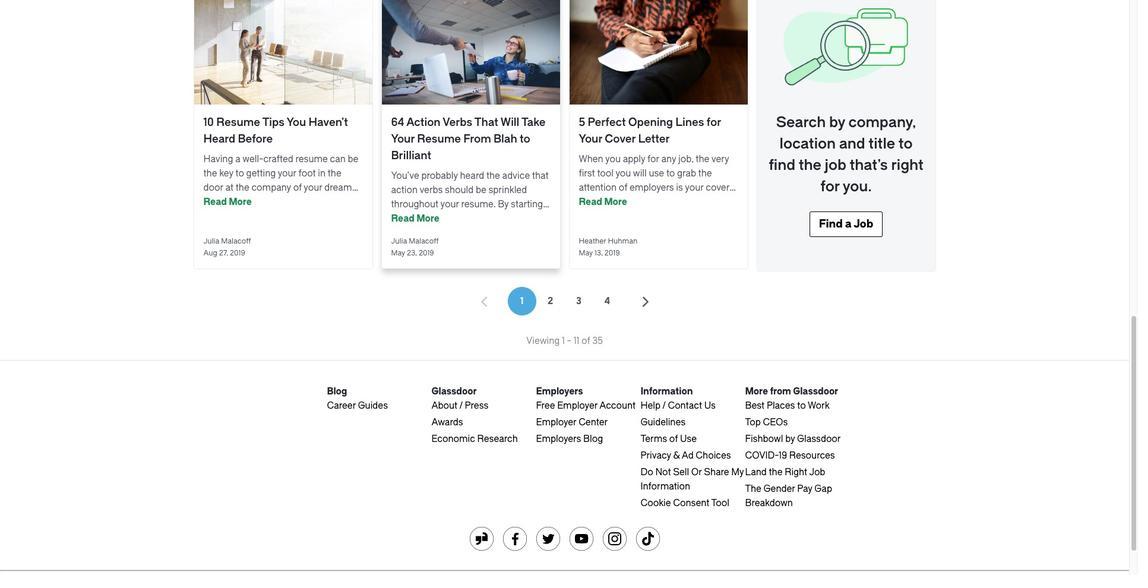 Task type: locate. For each thing, give the bounding box(es) containing it.
1 horizontal spatial 2019
[[419, 249, 434, 257]]

1 vertical spatial employer
[[536, 417, 576, 428]]

your down 64
[[391, 132, 415, 146]]

will
[[501, 116, 519, 129]]

a inside having a well-crafted resume can be the key to getting your foot in the door at the company of your dreams. but figuring out...
[[235, 154, 240, 165]]

0 vertical spatial employer
[[557, 400, 598, 411]]

will
[[633, 168, 647, 179]]

0 vertical spatial job
[[854, 217, 873, 230]]

to inside more from glassdoor best places to work top ceos fishbowl by glassdoor covid-19 resources land the right job the gender pay gap breakdown
[[797, 400, 806, 411]]

0 vertical spatial be
[[348, 154, 358, 165]]

1 vertical spatial 1
[[562, 336, 565, 346]]

0 horizontal spatial may
[[391, 249, 405, 257]]

but
[[203, 197, 218, 207]]

may left 23,
[[391, 249, 405, 257]]

about / press link
[[432, 400, 489, 411]]

blog up career
[[327, 386, 347, 397]]

1 horizontal spatial blog
[[583, 434, 603, 444]]

that
[[532, 170, 549, 181]]

read down attention
[[579, 197, 602, 207]]

point
[[440, 213, 461, 224]]

location
[[780, 135, 836, 152]]

2 information from the top
[[641, 481, 690, 492]]

advice
[[502, 170, 530, 181]]

2 malacoff from the left
[[409, 237, 439, 245]]

glassdoor
[[432, 386, 477, 397], [793, 386, 838, 397], [797, 434, 841, 444]]

/ left 'press'
[[460, 400, 463, 411]]

2019 inside heather huhman may 13, 2019
[[605, 249, 620, 257]]

julia up 23,
[[391, 237, 407, 245]]

0 vertical spatial by
[[829, 114, 845, 131]]

each
[[391, 213, 412, 224]]

malacoff up 23,
[[409, 237, 439, 245]]

resume up before
[[216, 116, 260, 129]]

2 / from the left
[[663, 400, 666, 411]]

0 vertical spatial information
[[641, 386, 693, 397]]

/ for about
[[460, 400, 463, 411]]

covid-
[[745, 450, 779, 461]]

/
[[460, 400, 463, 411], [663, 400, 666, 411]]

1 may from the left
[[391, 249, 405, 257]]

2019 inside julia malacoff may 23, 2019
[[419, 249, 434, 257]]

for inside "search by company, location and title to find the job that's right for you."
[[821, 178, 840, 195]]

to down take
[[520, 132, 530, 146]]

blah
[[494, 132, 517, 146]]

0 vertical spatial employers
[[536, 386, 583, 397]]

to right use
[[666, 168, 675, 179]]

may inside heather huhman may 13, 2019
[[579, 249, 593, 257]]

by up covid-19 resources link
[[785, 434, 795, 444]]

0 vertical spatial for
[[707, 116, 721, 129]]

job,
[[678, 154, 694, 165]]

2 julia from the left
[[391, 237, 407, 245]]

5 perfect opening lines for your cover letter
[[579, 116, 721, 146]]

2019 right 23,
[[419, 249, 434, 257]]

may for 5 perfect opening lines for your cover letter
[[579, 249, 593, 257]]

0 vertical spatial 1
[[520, 296, 524, 307]]

resume inside 64 action verbs that will take your resume from blah to brilliant
[[417, 132, 461, 146]]

1 your from the left
[[391, 132, 415, 146]]

press
[[465, 400, 489, 411]]

0 vertical spatial resume
[[216, 116, 260, 129]]

1 horizontal spatial /
[[663, 400, 666, 411]]

your down the by
[[490, 213, 509, 224]]

of down foot on the top of the page
[[293, 182, 302, 193]]

1 horizontal spatial read more
[[391, 213, 439, 224]]

to up right
[[899, 135, 913, 152]]

resume down action
[[417, 132, 461, 146]]

/ right help
[[663, 400, 666, 411]]

1 / from the left
[[460, 400, 463, 411]]

0 horizontal spatial blog
[[327, 386, 347, 397]]

and
[[839, 135, 865, 152]]

title
[[869, 135, 895, 152]]

1 left "-"
[[562, 336, 565, 346]]

more down attention
[[604, 197, 627, 207]]

for up use
[[648, 154, 659, 165]]

center
[[579, 417, 608, 428]]

heard
[[460, 170, 484, 181]]

0 horizontal spatial resume
[[216, 116, 260, 129]]

you left "will"
[[616, 168, 631, 179]]

information down not
[[641, 481, 690, 492]]

blog down center
[[583, 434, 603, 444]]

with...
[[440, 228, 465, 238]]

be up resume.
[[476, 185, 486, 195]]

the
[[696, 154, 710, 165], [799, 157, 822, 173], [203, 168, 217, 179], [328, 168, 341, 179], [698, 168, 712, 179], [486, 170, 500, 181], [236, 182, 249, 193], [769, 467, 783, 478]]

1 vertical spatial blog
[[583, 434, 603, 444]]

0 horizontal spatial malacoff
[[221, 237, 251, 245]]

account
[[600, 400, 636, 411]]

1 employers from the top
[[536, 386, 583, 397]]

0 vertical spatial blog
[[327, 386, 347, 397]]

be inside you've probably heard the advice that action verbs should be sprinkled throughout your resume. by starting each bullet point about your past experience with...
[[476, 185, 486, 195]]

1 horizontal spatial malacoff
[[409, 237, 439, 245]]

by
[[498, 199, 509, 210]]

1 left 2 link
[[520, 296, 524, 307]]

first
[[579, 168, 595, 179]]

by up and
[[829, 114, 845, 131]]

1 link
[[508, 287, 536, 315]]

for right lines
[[707, 116, 721, 129]]

2 link
[[536, 287, 565, 315]]

1 vertical spatial a
[[845, 217, 852, 230]]

information up help / contact us link
[[641, 386, 693, 397]]

the down location
[[799, 157, 822, 173]]

you up tool
[[605, 154, 621, 165]]

more up "best"
[[745, 386, 768, 397]]

privacy
[[641, 450, 671, 461]]

1 vertical spatial by
[[785, 434, 795, 444]]

1 horizontal spatial a
[[845, 217, 852, 230]]

0 horizontal spatial read more
[[203, 197, 252, 207]]

2019 right 13,
[[605, 249, 620, 257]]

that's
[[850, 157, 888, 173]]

verbs
[[443, 116, 472, 129]]

grab
[[677, 168, 696, 179]]

2 may from the left
[[579, 249, 593, 257]]

glassdoor up resources
[[797, 434, 841, 444]]

more for cover
[[604, 197, 627, 207]]

your down crafted
[[278, 168, 296, 179]]

you
[[287, 116, 306, 129]]

julia inside julia malacoff may 23, 2019
[[391, 237, 407, 245]]

read down door
[[203, 197, 227, 207]]

2019 inside julia malacoff aug 27, 2019
[[230, 249, 245, 257]]

of left use on the bottom of the page
[[669, 434, 678, 444]]

0 horizontal spatial by
[[785, 434, 795, 444]]

a
[[235, 154, 240, 165], [845, 217, 852, 230]]

for inside when you apply for any job, the very first tool you will use to grab the attention of employers is your cover letter. (yes,...
[[648, 154, 659, 165]]

your right is
[[685, 182, 704, 193]]

1 horizontal spatial be
[[476, 185, 486, 195]]

/ for help
[[663, 400, 666, 411]]

1 2019 from the left
[[230, 249, 245, 257]]

3 2019 from the left
[[605, 249, 620, 257]]

your for 64 action verbs that will take your resume from blah to brilliant
[[490, 213, 509, 224]]

read more down at
[[203, 197, 252, 207]]

information
[[641, 386, 693, 397], [641, 481, 690, 492]]

letter
[[638, 132, 670, 146]]

0 horizontal spatial job
[[809, 467, 825, 478]]

3 link
[[565, 287, 593, 315]]

employers down employer center link
[[536, 434, 581, 444]]

find a job button
[[810, 211, 883, 237]]

julia
[[203, 237, 219, 245], [391, 237, 407, 245]]

more
[[229, 197, 252, 207], [604, 197, 627, 207], [417, 213, 439, 224], [745, 386, 768, 397]]

by inside "search by company, location and title to find the job that's right for you."
[[829, 114, 845, 131]]

1 horizontal spatial resume
[[417, 132, 461, 146]]

your inside when you apply for any job, the very first tool you will use to grab the attention of employers is your cover letter. (yes,...
[[685, 182, 704, 193]]

probably
[[421, 170, 458, 181]]

starting
[[511, 199, 543, 210]]

0 horizontal spatial julia
[[203, 237, 219, 245]]

to right key
[[236, 168, 244, 179]]

your down 5
[[579, 132, 602, 146]]

job
[[854, 217, 873, 230], [809, 467, 825, 478]]

the inside "search by company, location and title to find the job that's right for you."
[[799, 157, 822, 173]]

to inside "search by company, location and title to find the job that's right for you."
[[899, 135, 913, 152]]

your for 5 perfect opening lines for your cover letter
[[685, 182, 704, 193]]

well-
[[242, 154, 263, 165]]

guidelines
[[641, 417, 686, 428]]

employers up 'free'
[[536, 386, 583, 397]]

2 horizontal spatial 2019
[[605, 249, 620, 257]]

a right find
[[845, 217, 852, 230]]

read more for 64 action verbs that will take your resume from blah to brilliant
[[391, 213, 439, 224]]

julia for 10 resume tips you haven't heard before
[[203, 237, 219, 245]]

/ inside information help / contact us guidelines terms of use privacy & ad choices do not sell or share my information cookie consent tool
[[663, 400, 666, 411]]

heard
[[203, 132, 235, 146]]

read more down throughout
[[391, 213, 439, 224]]

0 horizontal spatial your
[[391, 132, 415, 146]]

job
[[825, 157, 846, 173]]

read more down attention
[[579, 197, 627, 207]]

apply
[[623, 154, 645, 165]]

company
[[252, 182, 291, 193]]

job inside more from glassdoor best places to work top ceos fishbowl by glassdoor covid-19 resources land the right job the gender pay gap breakdown
[[809, 467, 825, 478]]

malacoff inside julia malacoff aug 27, 2019
[[221, 237, 251, 245]]

0 horizontal spatial for
[[648, 154, 659, 165]]

1 vertical spatial be
[[476, 185, 486, 195]]

2019 for cover
[[605, 249, 620, 257]]

throughout
[[391, 199, 439, 210]]

glassdoor up about / press link at the bottom left of the page
[[432, 386, 477, 397]]

by
[[829, 114, 845, 131], [785, 434, 795, 444]]

attention
[[579, 182, 617, 193]]

1 julia from the left
[[203, 237, 219, 245]]

0 vertical spatial a
[[235, 154, 240, 165]]

julia inside julia malacoff aug 27, 2019
[[203, 237, 219, 245]]

0 horizontal spatial 2019
[[230, 249, 245, 257]]

of up (yes,...
[[619, 182, 627, 193]]

company,
[[849, 114, 916, 131]]

0 horizontal spatial /
[[460, 400, 463, 411]]

1 vertical spatial resume
[[417, 132, 461, 146]]

may for 64 action verbs that will take your resume from blah to brilliant
[[391, 249, 405, 257]]

employer
[[557, 400, 598, 411], [536, 417, 576, 428]]

1 horizontal spatial your
[[579, 132, 602, 146]]

your for 10 resume tips you haven't heard before
[[304, 182, 322, 193]]

opening
[[628, 116, 673, 129]]

may
[[391, 249, 405, 257], [579, 249, 593, 257]]

more down at
[[229, 197, 252, 207]]

2 2019 from the left
[[419, 249, 434, 257]]

1 horizontal spatial by
[[829, 114, 845, 131]]

1 horizontal spatial julia
[[391, 237, 407, 245]]

1 vertical spatial information
[[641, 481, 690, 492]]

job down resources
[[809, 467, 825, 478]]

read for 10 resume tips you haven't heard before
[[203, 197, 227, 207]]

1 information from the top
[[641, 386, 693, 397]]

may left 13,
[[579, 249, 593, 257]]

employer down 'free'
[[536, 417, 576, 428]]

for down job
[[821, 178, 840, 195]]

1 vertical spatial job
[[809, 467, 825, 478]]

a left well-
[[235, 154, 240, 165]]

2 vertical spatial for
[[821, 178, 840, 195]]

the
[[745, 484, 761, 494]]

more down throughout
[[417, 213, 439, 224]]

malacoff for 10 resume tips you haven't heard before
[[221, 237, 251, 245]]

job right find
[[854, 217, 873, 230]]

ad
[[682, 450, 694, 461]]

may inside julia malacoff may 23, 2019
[[391, 249, 405, 257]]

2 horizontal spatial read more
[[579, 197, 627, 207]]

guidelines link
[[641, 417, 686, 428]]

of inside having a well-crafted resume can be the key to getting your foot in the door at the company of your dreams. but figuring out...
[[293, 182, 302, 193]]

1 vertical spatial for
[[648, 154, 659, 165]]

0 horizontal spatial be
[[348, 154, 358, 165]]

key
[[219, 168, 233, 179]]

when you apply for any job, the very first tool you will use to grab the attention of employers is your cover letter. (yes,...
[[579, 154, 729, 207]]

19
[[779, 450, 787, 461]]

not
[[655, 467, 671, 478]]

to inside 64 action verbs that will take your resume from blah to brilliant
[[520, 132, 530, 146]]

2019 for before
[[230, 249, 245, 257]]

free
[[536, 400, 555, 411]]

blog inside employers free employer account employer center employers blog
[[583, 434, 603, 444]]

2 horizontal spatial read
[[579, 197, 602, 207]]

malacoff up 27,
[[221, 237, 251, 245]]

the right job,
[[696, 154, 710, 165]]

the up gender on the right
[[769, 467, 783, 478]]

is
[[676, 182, 683, 193]]

1 horizontal spatial may
[[579, 249, 593, 257]]

to inside having a well-crafted resume can be the key to getting your foot in the door at the company of your dreams. but figuring out...
[[236, 168, 244, 179]]

1 horizontal spatial read
[[391, 213, 415, 224]]

julia up aug
[[203, 237, 219, 245]]

1 horizontal spatial for
[[707, 116, 721, 129]]

1 malacoff from the left
[[221, 237, 251, 245]]

2 horizontal spatial for
[[821, 178, 840, 195]]

be right can
[[348, 154, 358, 165]]

1 vertical spatial employers
[[536, 434, 581, 444]]

1 horizontal spatial job
[[854, 217, 873, 230]]

foot
[[299, 168, 316, 179]]

2019 right 27,
[[230, 249, 245, 257]]

the up sprinkled
[[486, 170, 500, 181]]

glassdoor up work
[[793, 386, 838, 397]]

malacoff inside julia malacoff may 23, 2019
[[409, 237, 439, 245]]

your up point
[[441, 199, 459, 210]]

privacy & ad choices link
[[641, 450, 731, 461]]

/ inside glassdoor about / press awards economic research
[[460, 400, 463, 411]]

a inside button
[[845, 217, 852, 230]]

0 horizontal spatial a
[[235, 154, 240, 165]]

23,
[[407, 249, 417, 257]]

your down foot on the top of the page
[[304, 182, 322, 193]]

read up 'experience' in the top left of the page
[[391, 213, 415, 224]]

any
[[662, 154, 676, 165]]

employer up employer center link
[[557, 400, 598, 411]]

viewing
[[526, 336, 560, 346]]

1
[[520, 296, 524, 307], [562, 336, 565, 346]]

huhman
[[608, 237, 638, 245]]

2 your from the left
[[579, 132, 602, 146]]

2019
[[230, 249, 245, 257], [419, 249, 434, 257], [605, 249, 620, 257]]

to left work
[[797, 400, 806, 411]]

0 horizontal spatial read
[[203, 197, 227, 207]]

pay
[[797, 484, 812, 494]]

malacoff for 64 action verbs that will take your resume from blah to brilliant
[[409, 237, 439, 245]]



Task type: describe. For each thing, give the bounding box(es) containing it.
search
[[776, 114, 826, 131]]

of inside information help / contact us guidelines terms of use privacy & ad choices do not sell or share my information cookie consent tool
[[669, 434, 678, 444]]

read more for 5 perfect opening lines for your cover letter
[[579, 197, 627, 207]]

figuring
[[221, 197, 253, 207]]

resume inside 10 resume tips you haven't heard before
[[216, 116, 260, 129]]

blog inside 'blog career guides'
[[327, 386, 347, 397]]

very
[[712, 154, 729, 165]]

terms
[[641, 434, 667, 444]]

information help / contact us guidelines terms of use privacy & ad choices do not sell or share my information cookie consent tool
[[641, 386, 744, 509]]

help / contact us link
[[641, 400, 716, 411]]

for inside 5 perfect opening lines for your cover letter
[[707, 116, 721, 129]]

places
[[767, 400, 795, 411]]

out...
[[255, 197, 276, 207]]

viewing 1 - 11 of 35
[[526, 336, 603, 346]]

brilliant
[[391, 149, 431, 162]]

blog career guides
[[327, 386, 388, 411]]

ceos
[[763, 417, 788, 428]]

getting
[[246, 168, 276, 179]]

free employer account link
[[536, 400, 636, 411]]

10
[[203, 116, 214, 129]]

cookie
[[641, 498, 671, 509]]

your inside 5 perfect opening lines for your cover letter
[[579, 132, 602, 146]]

perfect
[[588, 116, 626, 129]]

you've probably heard the advice that action verbs should be sprinkled throughout your resume. by starting each bullet point about your past experience with...
[[391, 170, 549, 238]]

2019 for your
[[419, 249, 434, 257]]

-
[[567, 336, 571, 346]]

2
[[548, 296, 553, 307]]

cookie consent tool link
[[641, 498, 729, 509]]

having a well-crafted resume can be the key to getting your foot in the door at the company of your dreams. but figuring out...
[[203, 154, 359, 207]]

the gender pay gap breakdown link
[[745, 484, 832, 509]]

a for job
[[845, 217, 852, 230]]

having
[[203, 154, 233, 165]]

fishbowl
[[745, 434, 783, 444]]

employers
[[630, 182, 674, 193]]

next icon image
[[638, 295, 653, 309]]

from
[[770, 386, 791, 397]]

best places to work link
[[745, 400, 830, 411]]

(yes,...
[[605, 197, 631, 207]]

be inside having a well-crafted resume can be the key to getting your foot in the door at the company of your dreams. but figuring out...
[[348, 154, 358, 165]]

or
[[691, 467, 702, 478]]

do not sell or share my information link
[[641, 467, 744, 492]]

5
[[579, 116, 585, 129]]

the right 'in'
[[328, 168, 341, 179]]

to inside when you apply for any job, the very first tool you will use to grab the attention of employers is your cover letter. (yes,...
[[666, 168, 675, 179]]

4
[[605, 296, 610, 307]]

sprinkled
[[489, 185, 527, 195]]

of right 11
[[582, 336, 590, 346]]

the right at
[[236, 182, 249, 193]]

you.
[[843, 178, 872, 195]]

choices
[[696, 450, 731, 461]]

27,
[[219, 249, 228, 257]]

research
[[477, 434, 518, 444]]

more inside more from glassdoor best places to work top ceos fishbowl by glassdoor covid-19 resources land the right job the gender pay gap breakdown
[[745, 386, 768, 397]]

1 horizontal spatial 1
[[562, 336, 565, 346]]

64 action verbs that will take your resume from blah to brilliant
[[391, 116, 546, 162]]

more for before
[[229, 197, 252, 207]]

land
[[745, 467, 767, 478]]

read for 64 action verbs that will take your resume from blah to brilliant
[[391, 213, 415, 224]]

of inside when you apply for any job, the very first tool you will use to grab the attention of employers is your cover letter. (yes,...
[[619, 182, 627, 193]]

crafted
[[263, 154, 293, 165]]

aug
[[203, 249, 217, 257]]

the right grab
[[698, 168, 712, 179]]

64
[[391, 116, 404, 129]]

career guides link
[[327, 400, 388, 411]]

1 vertical spatial you
[[616, 168, 631, 179]]

julia malacoff aug 27, 2019
[[203, 237, 251, 257]]

right
[[891, 157, 924, 173]]

right
[[785, 467, 807, 478]]

land the right job link
[[745, 467, 825, 478]]

sell
[[673, 467, 689, 478]]

read more for 10 resume tips you haven't heard before
[[203, 197, 252, 207]]

the up door
[[203, 168, 217, 179]]

the inside you've probably heard the advice that action verbs should be sprinkled throughout your resume. by starting each bullet point about your past experience with...
[[486, 170, 500, 181]]

more from glassdoor best places to work top ceos fishbowl by glassdoor covid-19 resources land the right job the gender pay gap breakdown
[[745, 386, 841, 509]]

heather
[[579, 237, 606, 245]]

read for 5 perfect opening lines for your cover letter
[[579, 197, 602, 207]]

contact
[[668, 400, 702, 411]]

before
[[238, 132, 273, 146]]

a for well-
[[235, 154, 240, 165]]

resume
[[296, 154, 328, 165]]

awards
[[432, 417, 463, 428]]

take
[[522, 116, 546, 129]]

prev icon image
[[477, 295, 491, 309]]

consent
[[673, 498, 710, 509]]

use
[[680, 434, 697, 444]]

can
[[330, 154, 346, 165]]

covid-19 resources link
[[745, 450, 835, 461]]

glassdoor inside glassdoor about / press awards economic research
[[432, 386, 477, 397]]

my
[[731, 467, 744, 478]]

by inside more from glassdoor best places to work top ceos fishbowl by glassdoor covid-19 resources land the right job the gender pay gap breakdown
[[785, 434, 795, 444]]

2 employers from the top
[[536, 434, 581, 444]]

0 horizontal spatial 1
[[520, 296, 524, 307]]

resume.
[[461, 199, 496, 210]]

bullet
[[414, 213, 438, 224]]

best
[[745, 400, 765, 411]]

use
[[649, 168, 664, 179]]

julia for 64 action verbs that will take your resume from blah to brilliant
[[391, 237, 407, 245]]

more for your
[[417, 213, 439, 224]]

work
[[808, 400, 830, 411]]

when
[[579, 154, 603, 165]]

about
[[464, 213, 488, 224]]

0 vertical spatial you
[[605, 154, 621, 165]]

employers free employer account employer center employers blog
[[536, 386, 636, 444]]

job inside button
[[854, 217, 873, 230]]

your inside 64 action verbs that will take your resume from blah to brilliant
[[391, 132, 415, 146]]

guides
[[358, 400, 388, 411]]

door
[[203, 182, 223, 193]]

career
[[327, 400, 356, 411]]

13,
[[595, 249, 603, 257]]

3
[[576, 296, 582, 307]]

gap
[[815, 484, 832, 494]]

from
[[463, 132, 491, 146]]

the inside more from glassdoor best places to work top ceos fishbowl by glassdoor covid-19 resources land the right job the gender pay gap breakdown
[[769, 467, 783, 478]]

search by company, location and title to find the job that's right for you.
[[769, 114, 924, 195]]



Task type: vqa. For each thing, say whether or not it's contained in the screenshot.


